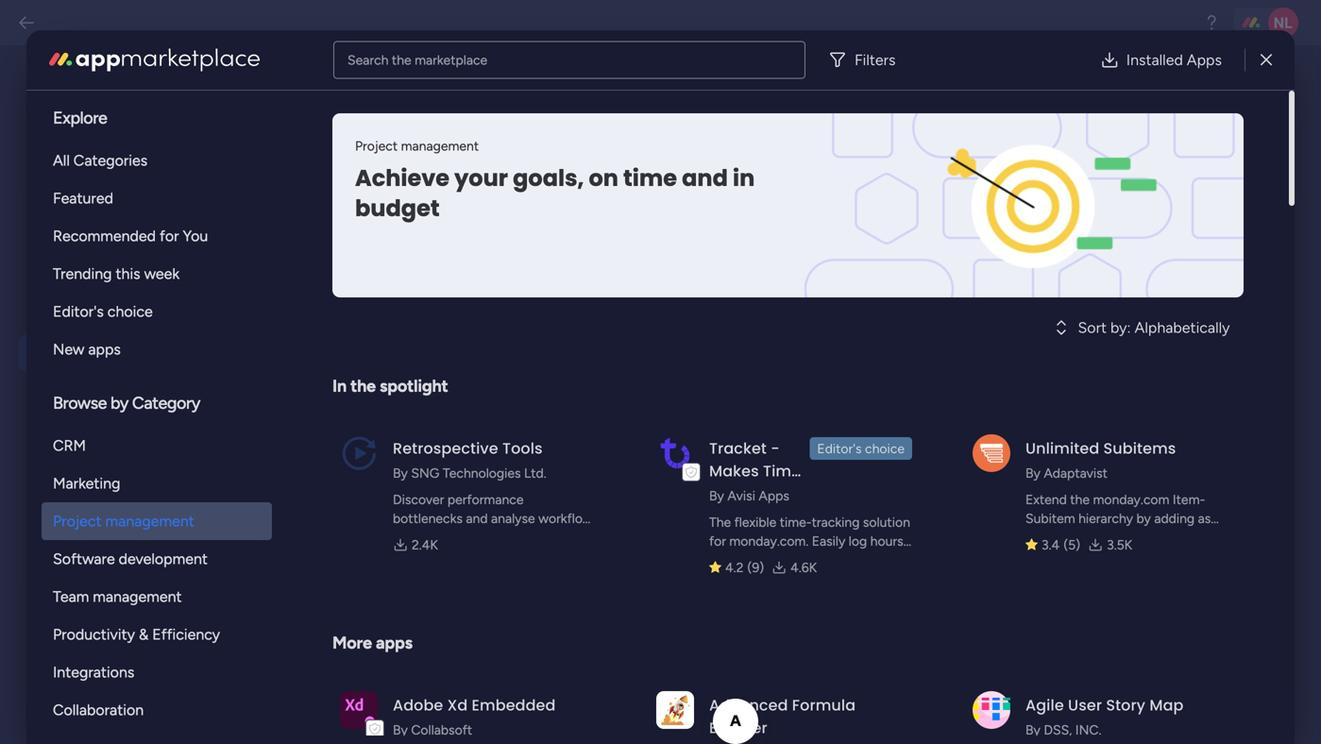 Task type: describe. For each thing, give the bounding box(es) containing it.
the for marketplace
[[392, 52, 412, 68]]

alphabetically
[[1135, 319, 1231, 337]]

app logo image left adobe at bottom
[[340, 691, 378, 729]]

management for team management
[[93, 588, 182, 606]]

flexible
[[735, 514, 777, 531]]

in for in the new api there are only personal api tokens
[[314, 201, 324, 216]]

adaptavist
[[1044, 465, 1108, 481]]

installed apps button
[[1085, 41, 1238, 79]]

by left 'avisi'
[[710, 488, 725, 504]]

1 horizontal spatial monday
[[604, 379, 655, 396]]

are
[[428, 201, 445, 216]]

story
[[1107, 695, 1146, 716]]

project management achieve your goals, on time and in budget
[[355, 138, 755, 224]]

apps for more apps
[[376, 633, 413, 653]]

the flexible time-tracking solution for monday.com. easily log hours on existing items and subitems.
[[710, 514, 911, 568]]

development
[[119, 550, 208, 568]]

monday icon image
[[333, 356, 350, 384]]

the for the monday app api gives you powerful capabilities in order to enhance your monday app experience. it's very important to keep your api token secure.
[[370, 358, 394, 375]]

spotlight
[[380, 376, 448, 396]]

in for in the spotlight
[[333, 376, 347, 396]]

by inside retrospective tools by sng technologies ltd.
[[393, 465, 408, 481]]

collaboration
[[53, 702, 144, 719]]

dapulse x slim image
[[1261, 49, 1273, 71]]

1 vertical spatial as
[[1202, 530, 1215, 546]]

team
[[53, 588, 89, 606]]

project for project management
[[53, 513, 102, 531]]

dapulse info image
[[333, 257, 351, 285]]

search the marketplace
[[348, 52, 488, 68]]

usage stats button
[[19, 418, 238, 455]]

adding
[[1155, 511, 1195, 527]]

1 horizontal spatial to
[[593, 400, 606, 417]]

tidy
[[71, 468, 102, 488]]

the for monday.com
[[1071, 492, 1090, 508]]

usage stats
[[71, 426, 160, 446]]

api up achieve
[[371, 137, 393, 154]]

recommended
[[53, 227, 156, 245]]

many
[[1026, 530, 1058, 546]]

your inside project management achieve your goals, on time and in budget
[[455, 163, 508, 194]]

tracking
[[812, 514, 860, 531]]

2 horizontal spatial apps
[[1187, 51, 1223, 69]]

copy
[[652, 170, 684, 186]]

technologies
[[443, 465, 521, 481]]

sort by: alphabetically
[[1078, 319, 1231, 337]]

marketing
[[53, 475, 120, 493]]

sort by: alphabetically button
[[1046, 313, 1244, 343]]

avisi
[[728, 488, 756, 504]]

easily
[[812, 533, 846, 549]]

customization button
[[19, 210, 238, 247]]

api right the new
[[374, 201, 393, 216]]

important
[[527, 400, 589, 417]]

usage
[[71, 426, 119, 446]]

categories
[[73, 152, 148, 170]]

adobe
[[393, 695, 444, 716]]

content directory
[[71, 509, 206, 530]]

inc.
[[1076, 722, 1102, 738]]

budget
[[355, 193, 440, 224]]

learn
[[33, 121, 68, 138]]

child
[[1114, 530, 1142, 546]]

administration
[[33, 80, 221, 114]]

1 horizontal spatial editor's choice
[[818, 441, 905, 457]]

you inside extend the monday.com item- subitem hierarchy by adding as many levels of child subitems as you need.
[[1026, 548, 1048, 565]]

gives
[[504, 358, 538, 375]]

hierarchy
[[1079, 511, 1134, 527]]

keep
[[610, 400, 640, 417]]

learn more link
[[33, 119, 238, 140]]

by:
[[1111, 319, 1132, 337]]

permissions
[[71, 592, 160, 613]]

new apps
[[53, 341, 121, 359]]

there
[[396, 201, 425, 216]]

by inside agile user story map by dss, inc.
[[1026, 722, 1041, 738]]

noah lott image
[[1269, 8, 1299, 38]]

subitems
[[1104, 438, 1177, 459]]

hours
[[871, 533, 904, 549]]

and inside the flexible time-tracking solution for monday.com. easily log hours on existing items and subitems.
[[813, 552, 835, 568]]

project management
[[53, 513, 194, 531]]

apps marketplace image
[[49, 49, 260, 71]]

0 vertical spatial editor's choice
[[53, 303, 153, 321]]

cross account copier
[[70, 634, 179, 680]]

personal
[[474, 201, 521, 216]]

featured
[[53, 189, 113, 207]]

api left tokens at top left
[[524, 201, 543, 216]]

up
[[107, 468, 129, 488]]

general button
[[19, 169, 238, 205]]

2.4k
[[412, 537, 438, 553]]

4.2
[[726, 560, 744, 576]]

0 vertical spatial as
[[1199, 511, 1212, 527]]

billing
[[71, 385, 115, 405]]

search
[[348, 52, 389, 68]]

makes
[[710, 461, 759, 482]]

app logo image left token
[[340, 434, 378, 472]]

work
[[710, 483, 749, 505]]

more
[[333, 633, 372, 653]]

achieve
[[355, 163, 450, 194]]

developers.monday.com
[[370, 280, 525, 297]]

filters
[[855, 51, 896, 69]]

it's
[[474, 400, 493, 417]]

solution
[[863, 514, 911, 531]]

the monday app api gives you powerful capabilities in order to enhance your monday app experience. it's very important to keep your api token secure.
[[370, 358, 672, 438]]

efficiency
[[152, 626, 220, 644]]

copy button
[[624, 163, 692, 193]]

apps button
[[19, 543, 238, 580]]

billing button
[[19, 377, 238, 413]]

experience.
[[398, 400, 470, 417]]

app logo image left booster
[[657, 691, 694, 729]]

users
[[71, 260, 113, 280]]

4.6k
[[791, 560, 817, 576]]

productivity & efficiency
[[53, 626, 220, 644]]

by inside adobe xd embedded by collabsoft
[[393, 722, 408, 738]]

0 horizontal spatial to
[[497, 379, 511, 396]]



Task type: locate. For each thing, give the bounding box(es) containing it.
marketplace
[[415, 52, 488, 68]]

3.4
[[1042, 537, 1060, 553]]

monday.com
[[1094, 492, 1170, 508]]

by down monday.com
[[1137, 511, 1152, 527]]

(9)
[[748, 560, 765, 576]]

your up personal
[[455, 163, 508, 194]]

0 horizontal spatial project
[[53, 513, 102, 531]]

subitems
[[1145, 530, 1199, 546]]

&
[[139, 626, 149, 644]]

tracket
[[710, 438, 767, 459]]

0 vertical spatial you
[[541, 358, 565, 375]]

app logo image
[[340, 434, 378, 472], [657, 434, 694, 472], [973, 434, 1011, 472], [340, 691, 378, 729], [657, 691, 694, 729], [973, 691, 1011, 729]]

in
[[733, 163, 755, 194], [445, 379, 457, 396]]

time
[[763, 461, 801, 482]]

management down apps button
[[93, 588, 182, 606]]

token for api v2 token
[[378, 86, 433, 111]]

explore
[[53, 108, 107, 128]]

log
[[849, 533, 868, 549]]

tokens
[[546, 201, 583, 216]]

more
[[72, 121, 104, 138]]

0 horizontal spatial you
[[541, 358, 565, 375]]

1 horizontal spatial in
[[733, 163, 755, 194]]

0 horizontal spatial in
[[314, 201, 324, 216]]

editor's
[[53, 303, 104, 321], [818, 441, 862, 457]]

management for project management
[[105, 513, 194, 531]]

help image
[[1203, 13, 1222, 32]]

1 vertical spatial you
[[1026, 548, 1048, 565]]

the left the new
[[327, 201, 345, 216]]

0 horizontal spatial the
[[370, 358, 394, 375]]

items
[[777, 552, 810, 568]]

0 vertical spatial by
[[110, 393, 128, 413]]

management up development
[[105, 513, 194, 531]]

software development
[[53, 550, 208, 568]]

for inside the flexible time-tracking solution for monday.com. easily log hours on existing items and subitems.
[[710, 533, 727, 549]]

embedded
[[472, 695, 556, 716]]

1 vertical spatial your
[[572, 379, 600, 396]]

1 vertical spatial in
[[445, 379, 457, 396]]

app logo image left agile
[[973, 691, 1011, 729]]

0 vertical spatial apps
[[1187, 51, 1223, 69]]

filters button
[[821, 41, 911, 79]]

the right search
[[392, 52, 412, 68]]

0 vertical spatial to
[[497, 379, 511, 396]]

project up achieve
[[355, 138, 398, 154]]

item-
[[1173, 492, 1206, 508]]

by up the extend
[[1026, 465, 1041, 481]]

as
[[1199, 511, 1212, 527], [1202, 530, 1215, 546]]

project for project management achieve your goals, on time and in budget
[[355, 138, 398, 154]]

and
[[682, 163, 728, 194], [813, 552, 835, 568]]

0 horizontal spatial apps
[[88, 341, 121, 359]]

0 horizontal spatial choice
[[108, 303, 153, 321]]

directory
[[138, 509, 206, 530]]

apps right the new
[[88, 341, 121, 359]]

1 horizontal spatial in
[[333, 376, 347, 396]]

you
[[541, 358, 565, 375], [1026, 548, 1048, 565]]

2 vertical spatial management
[[93, 588, 182, 606]]

on inside the flexible time-tracking solution for monday.com. easily log hours on existing items and subitems.
[[710, 552, 725, 568]]

0 horizontal spatial apps
[[71, 551, 110, 571]]

1 horizontal spatial your
[[572, 379, 600, 396]]

app
[[452, 358, 476, 375], [370, 400, 394, 417]]

files o image
[[631, 171, 645, 184]]

0 vertical spatial and
[[682, 163, 728, 194]]

recommended for you
[[53, 227, 208, 245]]

security button
[[19, 293, 238, 330]]

in inside the monday app api gives you powerful capabilities in order to enhance your monday app experience. it's very important to keep your api token secure.
[[445, 379, 457, 396]]

apps right the more
[[376, 633, 413, 653]]

(5)
[[1064, 537, 1081, 553]]

to left keep at the bottom left of page
[[593, 400, 606, 417]]

api left token
[[370, 421, 392, 438]]

v2
[[351, 86, 373, 111]]

your down powerful
[[572, 379, 600, 396]]

api up order
[[479, 358, 501, 375]]

2 vertical spatial apps
[[71, 551, 110, 571]]

integrations
[[53, 664, 134, 682]]

the up in the spotlight
[[370, 358, 394, 375]]

1 vertical spatial editor's choice
[[818, 441, 905, 457]]

0 horizontal spatial editor's
[[53, 303, 104, 321]]

users button
[[19, 252, 238, 289]]

on inside project management achieve your goals, on time and in budget
[[589, 163, 619, 194]]

enhance
[[514, 379, 568, 396]]

in for and
[[733, 163, 755, 194]]

browse
[[53, 393, 107, 413]]

the inside extend the monday.com item- subitem hierarchy by adding as many levels of child subitems as you need.
[[1071, 492, 1090, 508]]

0 horizontal spatial in
[[445, 379, 457, 396]]

and down easily
[[813, 552, 835, 568]]

administration learn more
[[33, 80, 221, 138]]

extend the monday.com item- subitem hierarchy by adding as many levels of child subitems as you need.
[[1026, 492, 1215, 565]]

0 horizontal spatial and
[[682, 163, 728, 194]]

0 horizontal spatial editor's choice
[[53, 303, 153, 321]]

and right time
[[682, 163, 728, 194]]

ltd.
[[524, 465, 547, 481]]

apps down "time"
[[759, 488, 790, 504]]

monday up spotlight
[[397, 358, 448, 375]]

as right subitems
[[1202, 530, 1215, 546]]

0 vertical spatial monday
[[397, 358, 448, 375]]

api up billing
[[71, 343, 96, 363]]

general
[[71, 177, 129, 197]]

account
[[118, 634, 179, 654]]

adobe xd embedded by collabsoft
[[393, 695, 556, 738]]

sort
[[1078, 319, 1107, 337]]

editor's right -
[[818, 441, 862, 457]]

0 vertical spatial apps
[[88, 341, 121, 359]]

banner logo image
[[877, 113, 1222, 298]]

installed apps
[[1127, 51, 1223, 69]]

0 vertical spatial on
[[589, 163, 619, 194]]

subitems.
[[838, 552, 895, 568]]

1 vertical spatial management
[[105, 513, 194, 531]]

management for project management achieve your goals, on time and in budget
[[401, 138, 479, 154]]

1 vertical spatial apps
[[759, 488, 790, 504]]

on left files o image
[[589, 163, 619, 194]]

cross account copier button
[[19, 626, 238, 688]]

for up 4.2
[[710, 533, 727, 549]]

apps for new apps
[[88, 341, 121, 359]]

only
[[448, 201, 471, 216]]

management up achieve
[[401, 138, 479, 154]]

api v2 token
[[314, 86, 433, 111]]

1 vertical spatial in
[[333, 376, 347, 396]]

you
[[183, 227, 208, 245]]

in left capabilities
[[333, 376, 347, 396]]

0 vertical spatial the
[[370, 358, 394, 375]]

management
[[401, 138, 479, 154], [105, 513, 194, 531], [93, 588, 182, 606]]

0 vertical spatial in
[[314, 201, 324, 216]]

new
[[53, 341, 84, 359]]

1 vertical spatial app
[[370, 400, 394, 417]]

app down in the spotlight
[[370, 400, 394, 417]]

0 vertical spatial for
[[160, 227, 179, 245]]

1 vertical spatial the
[[710, 514, 731, 531]]

user
[[1069, 695, 1103, 716]]

project inside project management achieve your goals, on time and in budget
[[355, 138, 398, 154]]

0 horizontal spatial for
[[160, 227, 179, 245]]

1 vertical spatial editor's
[[818, 441, 862, 457]]

0 vertical spatial in
[[733, 163, 755, 194]]

1 vertical spatial monday
[[604, 379, 655, 396]]

1 vertical spatial on
[[710, 552, 725, 568]]

apps up team
[[71, 551, 110, 571]]

1 vertical spatial to
[[593, 400, 606, 417]]

all categories
[[53, 152, 148, 170]]

by inside unlimited subitems by adaptavist
[[1026, 465, 1041, 481]]

back to workspace image
[[17, 13, 36, 32]]

token down search the marketplace
[[378, 86, 433, 111]]

editor's down trending
[[53, 303, 104, 321]]

stats
[[123, 426, 160, 446]]

unlimited subitems by adaptavist
[[1026, 438, 1177, 481]]

subitem
[[1026, 511, 1076, 527]]

token for personal api token
[[397, 137, 435, 154]]

content directory button
[[19, 501, 238, 538]]

the down work
[[710, 514, 731, 531]]

0 horizontal spatial on
[[589, 163, 619, 194]]

the for new
[[327, 201, 345, 216]]

1 vertical spatial choice
[[865, 441, 905, 457]]

1 vertical spatial and
[[813, 552, 835, 568]]

1 vertical spatial apps
[[376, 633, 413, 653]]

1 horizontal spatial choice
[[865, 441, 905, 457]]

choice down this
[[108, 303, 153, 321]]

0 vertical spatial app
[[452, 358, 476, 375]]

xd
[[448, 695, 468, 716]]

app logo image left makes
[[657, 434, 694, 472]]

1 vertical spatial by
[[1137, 511, 1152, 527]]

all
[[53, 152, 70, 170]]

1 vertical spatial token
[[397, 137, 435, 154]]

0 horizontal spatial your
[[455, 163, 508, 194]]

1 horizontal spatial by
[[1137, 511, 1152, 527]]

crm
[[53, 437, 86, 455]]

by left sng at the left bottom of page
[[393, 465, 408, 481]]

0 horizontal spatial app
[[370, 400, 394, 417]]

1 horizontal spatial the
[[710, 514, 731, 531]]

copier
[[70, 659, 117, 680]]

to
[[497, 379, 511, 396], [593, 400, 606, 417]]

1 horizontal spatial apps
[[376, 633, 413, 653]]

you down many
[[1026, 548, 1048, 565]]

management inside project management achieve your goals, on time and in budget
[[401, 138, 479, 154]]

editor's choice up tracking
[[818, 441, 905, 457]]

in left the new
[[314, 201, 324, 216]]

apps down help 'icon'
[[1187, 51, 1223, 69]]

team management
[[53, 588, 182, 606]]

for left you
[[160, 227, 179, 245]]

the right monday icon
[[351, 376, 376, 396]]

0 vertical spatial editor's
[[53, 303, 104, 321]]

0 horizontal spatial by
[[110, 393, 128, 413]]

1 horizontal spatial on
[[710, 552, 725, 568]]

advanced formula booster
[[710, 695, 856, 739]]

monday up keep at the bottom left of page
[[604, 379, 655, 396]]

1 horizontal spatial project
[[355, 138, 398, 154]]

the
[[392, 52, 412, 68], [327, 201, 345, 216], [351, 376, 376, 396], [1071, 492, 1090, 508]]

tidy up
[[71, 468, 129, 488]]

as down item-
[[1199, 511, 1212, 527]]

the down adaptavist
[[1071, 492, 1090, 508]]

software
[[53, 550, 115, 568]]

by down adobe at bottom
[[393, 722, 408, 738]]

in inside project management achieve your goals, on time and in budget
[[733, 163, 755, 194]]

api inside "api" 'button'
[[71, 343, 96, 363]]

by avisi apps
[[710, 488, 790, 504]]

project up the software
[[53, 513, 102, 531]]

the inside the flexible time-tracking solution for monday.com. easily log hours on existing items and subitems.
[[710, 514, 731, 531]]

0 vertical spatial choice
[[108, 303, 153, 321]]

agile user story map by dss, inc.
[[1026, 695, 1184, 738]]

the inside the monday app api gives you powerful capabilities in order to enhance your monday app experience. it's very important to keep your api token secure.
[[370, 358, 394, 375]]

dss,
[[1044, 722, 1073, 738]]

goals,
[[513, 163, 584, 194]]

to up very
[[497, 379, 511, 396]]

0 vertical spatial your
[[455, 163, 508, 194]]

in for capabilities
[[445, 379, 457, 396]]

the for spotlight
[[351, 376, 376, 396]]

1 horizontal spatial you
[[1026, 548, 1048, 565]]

editor's choice down trending this week on the top left of page
[[53, 303, 153, 321]]

1 vertical spatial for
[[710, 533, 727, 549]]

you inside the monday app api gives you powerful capabilities in order to enhance your monday app experience. it's very important to keep your api token secure.
[[541, 358, 565, 375]]

1 horizontal spatial and
[[813, 552, 835, 568]]

2 vertical spatial your
[[644, 400, 672, 417]]

tools
[[503, 438, 543, 459]]

in
[[314, 201, 324, 216], [333, 376, 347, 396]]

app up order
[[452, 358, 476, 375]]

2 horizontal spatial your
[[644, 400, 672, 417]]

1 horizontal spatial editor's
[[818, 441, 862, 457]]

api left v2
[[314, 86, 345, 111]]

choice up solution
[[865, 441, 905, 457]]

1 horizontal spatial for
[[710, 533, 727, 549]]

by left dss,
[[1026, 722, 1041, 738]]

your right keep at the bottom left of page
[[644, 400, 672, 417]]

agile
[[1026, 695, 1065, 716]]

secure.
[[435, 421, 480, 438]]

new
[[348, 201, 371, 216]]

by inside extend the monday.com item- subitem hierarchy by adding as many levels of child subitems as you need.
[[1137, 511, 1152, 527]]

the for the flexible time-tracking solution for monday.com. easily log hours on existing items and subitems.
[[710, 514, 731, 531]]

0 vertical spatial project
[[355, 138, 398, 154]]

monday
[[397, 358, 448, 375], [604, 379, 655, 396]]

1 horizontal spatial app
[[452, 358, 476, 375]]

0 horizontal spatial monday
[[397, 358, 448, 375]]

0 vertical spatial management
[[401, 138, 479, 154]]

by
[[110, 393, 128, 413], [1137, 511, 1152, 527]]

app logo image left the unlimited
[[973, 434, 1011, 472]]

1 vertical spatial project
[[53, 513, 102, 531]]

0 vertical spatial token
[[378, 86, 433, 111]]

1 horizontal spatial apps
[[759, 488, 790, 504]]

very
[[496, 400, 523, 417]]

collabsoft
[[411, 722, 473, 738]]

in left order
[[445, 379, 457, 396]]

on left 4.2
[[710, 552, 725, 568]]

in right 'copy'
[[733, 163, 755, 194]]

and inside project management achieve your goals, on time and in budget
[[682, 163, 728, 194]]

you up enhance
[[541, 358, 565, 375]]

by up usage stats
[[110, 393, 128, 413]]

token up achieve
[[397, 137, 435, 154]]

apps
[[1187, 51, 1223, 69], [759, 488, 790, 504], [71, 551, 110, 571]]



Task type: vqa. For each thing, say whether or not it's contained in the screenshot.
grid
no



